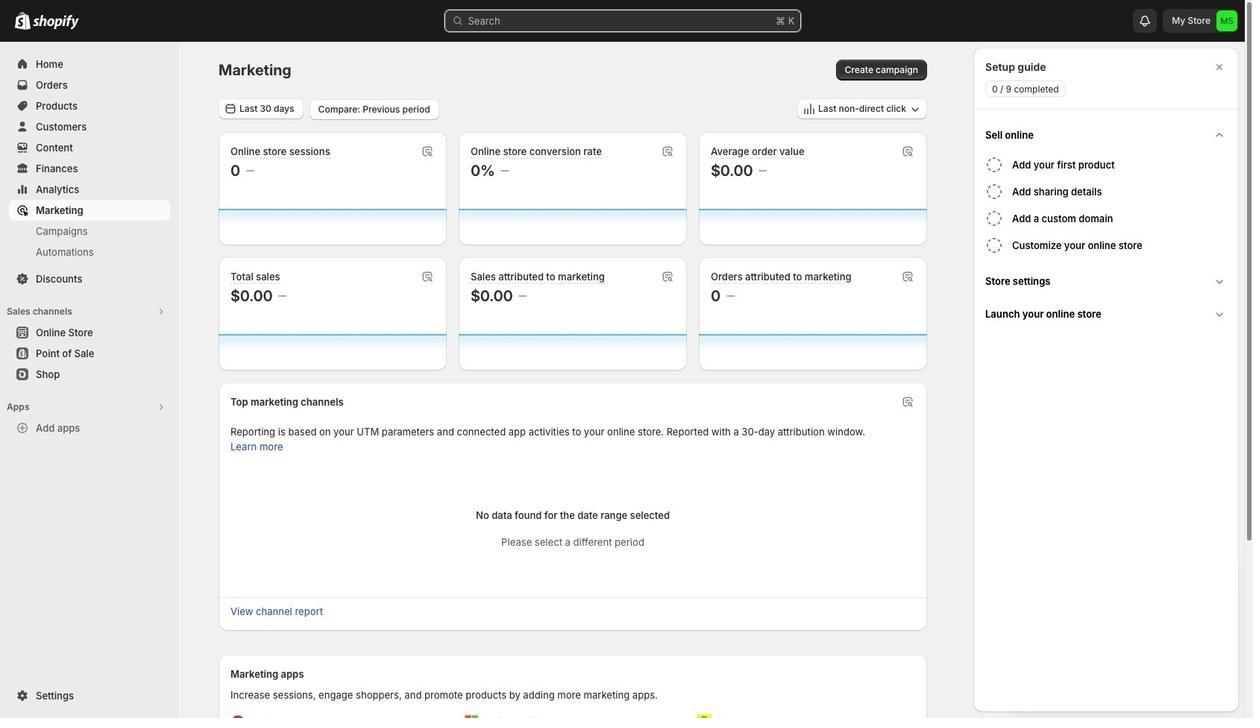 Task type: describe. For each thing, give the bounding box(es) containing it.
my store image
[[1217, 10, 1238, 31]]

mark add your first product as done image
[[986, 156, 1004, 174]]



Task type: vqa. For each thing, say whether or not it's contained in the screenshot.
0.00 "text box"
no



Task type: locate. For each thing, give the bounding box(es) containing it.
mark add sharing details as done image
[[986, 183, 1004, 201]]

shopify image
[[33, 15, 79, 30]]

mark customize your online store as done image
[[986, 237, 1004, 254]]

dialog
[[974, 48, 1239, 713]]

shopify image
[[15, 12, 31, 30]]

mark add a custom domain as done image
[[986, 210, 1004, 228]]



